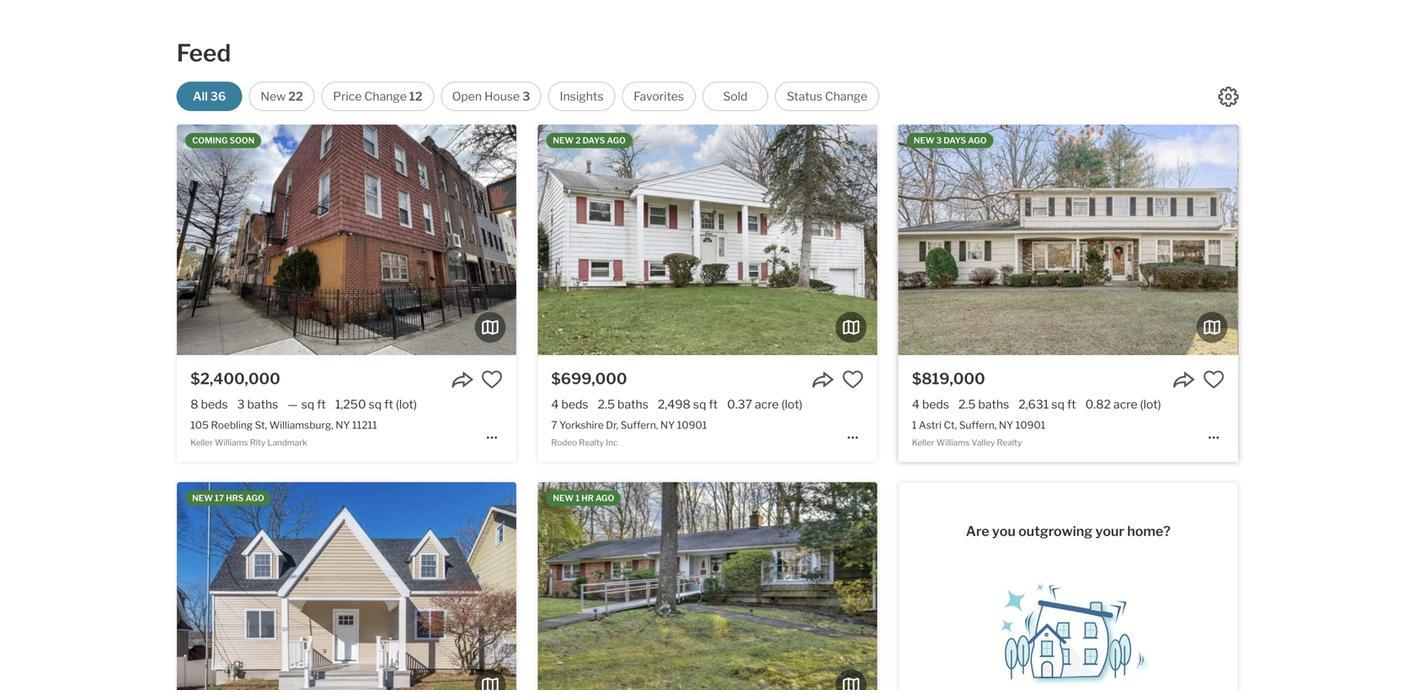 Task type: locate. For each thing, give the bounding box(es) containing it.
baths up st,
[[247, 398, 278, 412]]

open
[[452, 89, 482, 104]]

4 sq from the left
[[1052, 398, 1065, 412]]

dr,
[[606, 419, 618, 432]]

1 horizontal spatial 3
[[522, 89, 530, 104]]

2 horizontal spatial ny
[[999, 419, 1013, 432]]

ft left 0.82
[[1067, 398, 1076, 412]]

(lot) right the 0.37
[[781, 398, 803, 412]]

3 beds from the left
[[922, 398, 949, 412]]

ft right — on the bottom left of the page
[[317, 398, 326, 412]]

10901 down 2,498 sq ft
[[677, 419, 707, 432]]

ny inside 7 yorkshire dr, suffern, ny 10901 rodeo realty inc
[[660, 419, 675, 432]]

ny left the 11211
[[336, 419, 350, 432]]

3 inside open house radio
[[522, 89, 530, 104]]

4 beds
[[551, 398, 588, 412], [912, 398, 949, 412]]

2 vertical spatial 3
[[237, 398, 245, 412]]

landmark
[[267, 438, 307, 448]]

1 ft from the left
[[317, 398, 326, 412]]

4 beds up astri
[[912, 398, 949, 412]]

sq for 2,498
[[693, 398, 706, 412]]

outgrowing
[[1018, 524, 1093, 540]]

0 horizontal spatial favorite button checkbox
[[481, 369, 503, 391]]

1 horizontal spatial keller
[[912, 438, 935, 448]]

change
[[364, 89, 407, 104], [825, 89, 867, 104]]

baths for $819,000
[[978, 398, 1009, 412]]

0 horizontal spatial days
[[583, 136, 605, 146]]

1 10901 from the left
[[677, 419, 707, 432]]

2 sq from the left
[[369, 398, 382, 412]]

williams inside 1 astri ct, suffern, ny 10901 keller williams valley realty
[[936, 438, 970, 448]]

1 horizontal spatial (lot)
[[781, 398, 803, 412]]

1 horizontal spatial acre
[[1114, 398, 1138, 412]]

0.37 acre (lot)
[[727, 398, 803, 412]]

3 (lot) from the left
[[1140, 398, 1161, 412]]

ny inside 1 astri ct, suffern, ny 10901 keller williams valley realty
[[999, 419, 1013, 432]]

1 horizontal spatial change
[[825, 89, 867, 104]]

ct,
[[944, 419, 957, 432]]

keller for $819,000
[[912, 438, 935, 448]]

0 horizontal spatial 4 beds
[[551, 398, 588, 412]]

0 horizontal spatial 2.5
[[598, 398, 615, 412]]

ft for 1,250 sq ft (lot)
[[384, 398, 393, 412]]

1,250
[[335, 398, 366, 412]]

0 vertical spatial 1
[[912, 419, 917, 432]]

favorite button image for $819,000
[[1203, 369, 1225, 391]]

williams inside '105 roebling st, williamsburg, ny 11211 keller williams rlty landmark'
[[215, 438, 248, 448]]

williamsburg,
[[269, 419, 333, 432]]

suffern, inside 7 yorkshire dr, suffern, ny 10901 rodeo realty inc
[[621, 419, 658, 432]]

photo of 7 yorkshire dr, suffern, ny 10901 image
[[538, 125, 877, 356], [877, 125, 1217, 356]]

new
[[261, 89, 286, 104]]

1 days from the left
[[583, 136, 605, 146]]

1 horizontal spatial baths
[[617, 398, 649, 412]]

0 horizontal spatial baths
[[247, 398, 278, 412]]

22
[[288, 89, 303, 104]]

10901
[[677, 419, 707, 432], [1016, 419, 1046, 432]]

rlty
[[250, 438, 266, 448]]

1 horizontal spatial realty
[[997, 438, 1022, 448]]

1 vertical spatial 1
[[576, 494, 580, 504]]

suffern,
[[621, 419, 658, 432], [959, 419, 997, 432]]

1 acre from the left
[[755, 398, 779, 412]]

1 left astri
[[912, 419, 917, 432]]

ft right 1,250
[[384, 398, 393, 412]]

acre
[[755, 398, 779, 412], [1114, 398, 1138, 412]]

realty down "yorkshire"
[[579, 438, 604, 448]]

2 change from the left
[[825, 89, 867, 104]]

1 horizontal spatial 4
[[912, 398, 920, 412]]

1 horizontal spatial favorite button image
[[1203, 369, 1225, 391]]

photo of 23 wilkin ave, middletown, ny 10940 image
[[177, 483, 517, 691], [516, 483, 856, 691]]

1 2.5 baths from the left
[[598, 398, 649, 412]]

sq right 2,498
[[693, 398, 706, 412]]

2 photo of 1 astri ct, suffern, ny 10901 image from the left
[[1238, 125, 1415, 356]]

2 days from the left
[[944, 136, 966, 146]]

ft
[[317, 398, 326, 412], [384, 398, 393, 412], [709, 398, 718, 412], [1067, 398, 1076, 412]]

new for new 2 days ago
[[553, 136, 574, 146]]

1 change from the left
[[364, 89, 407, 104]]

1
[[912, 419, 917, 432], [576, 494, 580, 504]]

(lot) right 0.82
[[1140, 398, 1161, 412]]

2 horizontal spatial 3
[[936, 136, 942, 146]]

$819,000
[[912, 370, 985, 388]]

2.5 baths up 1 astri ct, suffern, ny 10901 keller williams valley realty
[[959, 398, 1009, 412]]

sq
[[301, 398, 314, 412], [369, 398, 382, 412], [693, 398, 706, 412], [1052, 398, 1065, 412]]

1 astri ct, suffern, ny 10901 keller williams valley realty
[[912, 419, 1046, 448]]

4
[[551, 398, 559, 412], [912, 398, 920, 412]]

Sold radio
[[702, 82, 768, 111]]

3
[[522, 89, 530, 104], [936, 136, 942, 146], [237, 398, 245, 412]]

105 roebling st, williamsburg, ny 11211 keller williams rlty landmark
[[190, 419, 377, 448]]

1 horizontal spatial 2.5 baths
[[959, 398, 1009, 412]]

10901 for $819,000
[[1016, 419, 1046, 432]]

2 suffern, from the left
[[959, 419, 997, 432]]

keller down 105
[[190, 438, 213, 448]]

st,
[[255, 419, 267, 432]]

0 horizontal spatial beds
[[201, 398, 228, 412]]

2 (lot) from the left
[[781, 398, 803, 412]]

beds for $819,000
[[922, 398, 949, 412]]

rodeo
[[551, 438, 577, 448]]

Open House radio
[[441, 82, 541, 111]]

beds up "yorkshire"
[[561, 398, 588, 412]]

2 ny from the left
[[660, 419, 675, 432]]

10901 inside 1 astri ct, suffern, ny 10901 keller williams valley realty
[[1016, 419, 1046, 432]]

2.5
[[598, 398, 615, 412], [959, 398, 976, 412]]

favorite button checkbox
[[481, 369, 503, 391], [1203, 369, 1225, 391]]

2 2.5 from the left
[[959, 398, 976, 412]]

ft for — sq ft
[[317, 398, 326, 412]]

0.37
[[727, 398, 752, 412]]

keller inside '105 roebling st, williamsburg, ny 11211 keller williams rlty landmark'
[[190, 438, 213, 448]]

beds
[[201, 398, 228, 412], [561, 398, 588, 412], [922, 398, 949, 412]]

10901 for $699,000
[[677, 419, 707, 432]]

1 favorite button image from the left
[[481, 369, 503, 391]]

suffern, for $699,000
[[621, 419, 658, 432]]

2 2.5 baths from the left
[[959, 398, 1009, 412]]

price
[[333, 89, 362, 104]]

10901 inside 7 yorkshire dr, suffern, ny 10901 rodeo realty inc
[[677, 419, 707, 432]]

acre right 0.82
[[1114, 398, 1138, 412]]

1 horizontal spatial 2.5
[[959, 398, 976, 412]]

realty right the valley
[[997, 438, 1022, 448]]

acre for $699,000
[[755, 398, 779, 412]]

4 ft from the left
[[1067, 398, 1076, 412]]

photo of 1 astri ct, suffern, ny 10901 image
[[899, 125, 1238, 356], [1238, 125, 1415, 356]]

3 ny from the left
[[999, 419, 1013, 432]]

favorite button image
[[481, 369, 503, 391], [1203, 369, 1225, 391]]

open house 3
[[452, 89, 530, 104]]

0 horizontal spatial 4
[[551, 398, 559, 412]]

1 2.5 from the left
[[598, 398, 615, 412]]

days
[[583, 136, 605, 146], [944, 136, 966, 146]]

0 horizontal spatial ny
[[336, 419, 350, 432]]

ny for $819,000
[[999, 419, 1013, 432]]

1 horizontal spatial 4 beds
[[912, 398, 949, 412]]

1 (lot) from the left
[[396, 398, 417, 412]]

Price Change radio
[[321, 82, 434, 111]]

2.5 up 1 astri ct, suffern, ny 10901 keller williams valley realty
[[959, 398, 976, 412]]

hrs
[[226, 494, 244, 504]]

new 22
[[261, 89, 303, 104]]

1 horizontal spatial beds
[[561, 398, 588, 412]]

sq up the 11211
[[369, 398, 382, 412]]

1,250 sq ft (lot)
[[335, 398, 417, 412]]

2 ft from the left
[[384, 398, 393, 412]]

beds for $2,400,000
[[201, 398, 228, 412]]

1 4 from the left
[[551, 398, 559, 412]]

change inside option
[[825, 89, 867, 104]]

ago for new 2 days ago
[[607, 136, 626, 146]]

2 beds from the left
[[561, 398, 588, 412]]

4 up 7
[[551, 398, 559, 412]]

3 sq from the left
[[693, 398, 706, 412]]

change inside option
[[364, 89, 407, 104]]

change for price
[[364, 89, 407, 104]]

$2,400,000
[[190, 370, 280, 388]]

1 williams from the left
[[215, 438, 248, 448]]

2 favorite button checkbox from the left
[[1203, 369, 1225, 391]]

ny
[[336, 419, 350, 432], [660, 419, 675, 432], [999, 419, 1013, 432]]

baths up 1 astri ct, suffern, ny 10901 keller williams valley realty
[[978, 398, 1009, 412]]

suffern, up the valley
[[959, 419, 997, 432]]

4 for $699,000
[[551, 398, 559, 412]]

suffern, for $819,000
[[959, 419, 997, 432]]

1 horizontal spatial 1
[[912, 419, 917, 432]]

all 36
[[193, 89, 226, 104]]

4 beds for $819,000
[[912, 398, 949, 412]]

10901 down 2,631
[[1016, 419, 1046, 432]]

0 horizontal spatial change
[[364, 89, 407, 104]]

baths up 7 yorkshire dr, suffern, ny 10901 rodeo realty inc
[[617, 398, 649, 412]]

williams
[[215, 438, 248, 448], [936, 438, 970, 448]]

home?
[[1127, 524, 1171, 540]]

option group
[[177, 82, 879, 111]]

1 horizontal spatial ny
[[660, 419, 675, 432]]

(lot) right 1,250
[[396, 398, 417, 412]]

1 horizontal spatial 10901
[[1016, 419, 1046, 432]]

keller inside 1 astri ct, suffern, ny 10901 keller williams valley realty
[[912, 438, 935, 448]]

beds up astri
[[922, 398, 949, 412]]

coming
[[192, 136, 228, 146]]

2.5 baths up dr,
[[598, 398, 649, 412]]

1 realty from the left
[[579, 438, 604, 448]]

2 4 beds from the left
[[912, 398, 949, 412]]

(lot) for $699,000
[[781, 398, 803, 412]]

4 beds up "yorkshire"
[[551, 398, 588, 412]]

2 horizontal spatial baths
[[978, 398, 1009, 412]]

2 favorite button image from the left
[[1203, 369, 1225, 391]]

ny down 2,498
[[660, 419, 675, 432]]

1 favorite button checkbox from the left
[[481, 369, 503, 391]]

soon
[[230, 136, 255, 146]]

ny for $2,400,000
[[336, 419, 350, 432]]

2 4 from the left
[[912, 398, 920, 412]]

ago for new 17 hrs ago
[[245, 494, 264, 504]]

1 keller from the left
[[190, 438, 213, 448]]

$699,000
[[551, 370, 627, 388]]

2 horizontal spatial beds
[[922, 398, 949, 412]]

ft for 2,498 sq ft
[[709, 398, 718, 412]]

ny for $699,000
[[660, 419, 675, 432]]

0 horizontal spatial suffern,
[[621, 419, 658, 432]]

new
[[553, 136, 574, 146], [914, 136, 935, 146], [192, 494, 213, 504], [553, 494, 574, 504]]

3 ft from the left
[[709, 398, 718, 412]]

1 photo of 7 yorkshire dr, suffern, ny 10901 image from the left
[[538, 125, 877, 356]]

0 horizontal spatial williams
[[215, 438, 248, 448]]

1 inside 1 astri ct, suffern, ny 10901 keller williams valley realty
[[912, 419, 917, 432]]

4 up astri
[[912, 398, 920, 412]]

williams for $819,000
[[936, 438, 970, 448]]

0 horizontal spatial (lot)
[[396, 398, 417, 412]]

are you outgrowing your home?
[[966, 524, 1171, 540]]

2 realty from the left
[[997, 438, 1022, 448]]

1 vertical spatial 3
[[936, 136, 942, 146]]

1 left hr
[[576, 494, 580, 504]]

1 beds from the left
[[201, 398, 228, 412]]

baths
[[247, 398, 278, 412], [617, 398, 649, 412], [978, 398, 1009, 412]]

2 williams from the left
[[936, 438, 970, 448]]

williams down ct, at bottom
[[936, 438, 970, 448]]

1 photo of 23 wilkin ave, middletown, ny 10940 image from the left
[[177, 483, 517, 691]]

realty
[[579, 438, 604, 448], [997, 438, 1022, 448]]

2 10901 from the left
[[1016, 419, 1046, 432]]

1 horizontal spatial suffern,
[[959, 419, 997, 432]]

ago
[[607, 136, 626, 146], [968, 136, 987, 146], [245, 494, 264, 504], [596, 494, 614, 504]]

0 horizontal spatial 10901
[[677, 419, 707, 432]]

beds right 8 at the bottom left of page
[[201, 398, 228, 412]]

are
[[966, 524, 989, 540]]

suffern, inside 1 astri ct, suffern, ny 10901 keller williams valley realty
[[959, 419, 997, 432]]

0 horizontal spatial acre
[[755, 398, 779, 412]]

photo of 36 hampshire hill rd, upper saddle river, nj 07458 image
[[538, 483, 877, 691], [877, 483, 1217, 691]]

change right status
[[825, 89, 867, 104]]

insights
[[560, 89, 604, 104]]

sq right 2,631
[[1052, 398, 1065, 412]]

acre right the 0.37
[[755, 398, 779, 412]]

ny inside '105 roebling st, williamsburg, ny 11211 keller williams rlty landmark'
[[336, 419, 350, 432]]

days for $699,000
[[583, 136, 605, 146]]

favorites
[[634, 89, 684, 104]]

1 suffern, from the left
[[621, 419, 658, 432]]

beds for $699,000
[[561, 398, 588, 412]]

1 horizontal spatial favorite button checkbox
[[1203, 369, 1225, 391]]

1 sq from the left
[[301, 398, 314, 412]]

1 baths from the left
[[247, 398, 278, 412]]

0 horizontal spatial 2.5 baths
[[598, 398, 649, 412]]

— sq ft
[[288, 398, 326, 412]]

ny right ct, at bottom
[[999, 419, 1013, 432]]

1 horizontal spatial williams
[[936, 438, 970, 448]]

2 acre from the left
[[1114, 398, 1138, 412]]

(lot) for $819,000
[[1140, 398, 1161, 412]]

photo of 105 roebling st, williamsburg, ny 11211 image
[[177, 125, 517, 356], [516, 125, 856, 356]]

3 baths
[[237, 398, 278, 412]]

2,631 sq ft
[[1019, 398, 1076, 412]]

3 baths from the left
[[978, 398, 1009, 412]]

you
[[992, 524, 1016, 540]]

0 horizontal spatial favorite button image
[[481, 369, 503, 391]]

2 baths from the left
[[617, 398, 649, 412]]

7
[[551, 419, 557, 432]]

2 keller from the left
[[912, 438, 935, 448]]

keller
[[190, 438, 213, 448], [912, 438, 935, 448]]

1 horizontal spatial days
[[944, 136, 966, 146]]

suffern, right dr,
[[621, 419, 658, 432]]

1 4 beds from the left
[[551, 398, 588, 412]]

2.5 up dr,
[[598, 398, 615, 412]]

sq right — on the bottom left of the page
[[301, 398, 314, 412]]

2 horizontal spatial (lot)
[[1140, 398, 1161, 412]]

0 vertical spatial 3
[[522, 89, 530, 104]]

(lot)
[[396, 398, 417, 412], [781, 398, 803, 412], [1140, 398, 1161, 412]]

new for new 3 days ago
[[914, 136, 935, 146]]

New radio
[[249, 82, 315, 111]]

change left 12
[[364, 89, 407, 104]]

1 ny from the left
[[336, 419, 350, 432]]

0 horizontal spatial realty
[[579, 438, 604, 448]]

8 beds
[[190, 398, 228, 412]]

ft left the 0.37
[[709, 398, 718, 412]]

0 horizontal spatial keller
[[190, 438, 213, 448]]

2 photo of 105 roebling st, williamsburg, ny 11211 image from the left
[[516, 125, 856, 356]]

favorite button image for $2,400,000
[[481, 369, 503, 391]]

keller down astri
[[912, 438, 935, 448]]

feed
[[177, 39, 231, 67]]

williams down roebling
[[215, 438, 248, 448]]

2.5 baths
[[598, 398, 649, 412], [959, 398, 1009, 412]]



Task type: describe. For each thing, give the bounding box(es) containing it.
new 17 hrs ago
[[192, 494, 264, 504]]

acre for $819,000
[[1114, 398, 1138, 412]]

new 3 days ago
[[914, 136, 987, 146]]

status
[[787, 89, 823, 104]]

new 1 hr ago
[[553, 494, 614, 504]]

sq for 2,631
[[1052, 398, 1065, 412]]

coming soon
[[192, 136, 255, 146]]

sold
[[723, 89, 748, 104]]

36
[[210, 89, 226, 104]]

0.82
[[1085, 398, 1111, 412]]

house
[[484, 89, 520, 104]]

realty inside 7 yorkshire dr, suffern, ny 10901 rodeo realty inc
[[579, 438, 604, 448]]

105
[[190, 419, 209, 432]]

baths for $699,000
[[617, 398, 649, 412]]

ago for new 3 days ago
[[968, 136, 987, 146]]

option group containing all
[[177, 82, 879, 111]]

Insights radio
[[548, 82, 615, 111]]

keller for $2,400,000
[[190, 438, 213, 448]]

8
[[190, 398, 198, 412]]

0 horizontal spatial 3
[[237, 398, 245, 412]]

7 yorkshire dr, suffern, ny 10901 rodeo realty inc
[[551, 419, 707, 448]]

new 2 days ago
[[553, 136, 626, 146]]

4 beds for $699,000
[[551, 398, 588, 412]]

2.5 baths for $699,000
[[598, 398, 649, 412]]

new for new 17 hrs ago
[[192, 494, 213, 504]]

11211
[[352, 419, 377, 432]]

ft for 2,631 sq ft
[[1067, 398, 1076, 412]]

2,631
[[1019, 398, 1049, 412]]

2.5 for $819,000
[[959, 398, 976, 412]]

0.82 acre (lot)
[[1085, 398, 1161, 412]]

ago for new 1 hr ago
[[596, 494, 614, 504]]

yorkshire
[[559, 419, 604, 432]]

hr
[[581, 494, 594, 504]]

change for status
[[825, 89, 867, 104]]

realty inside 1 astri ct, suffern, ny 10901 keller williams valley realty
[[997, 438, 1022, 448]]

2
[[576, 136, 581, 146]]

2 photo of 36 hampshire hill rd, upper saddle river, nj 07458 image from the left
[[877, 483, 1217, 691]]

price change 12
[[333, 89, 422, 104]]

2,498
[[658, 398, 691, 412]]

1 photo of 36 hampshire hill rd, upper saddle river, nj 07458 image from the left
[[538, 483, 877, 691]]

sq for 1,250
[[369, 398, 382, 412]]

all
[[193, 89, 208, 104]]

2,498 sq ft
[[658, 398, 718, 412]]

17
[[215, 494, 224, 504]]

new for new 1 hr ago
[[553, 494, 574, 504]]

2.5 for $699,000
[[598, 398, 615, 412]]

Favorites radio
[[622, 82, 696, 111]]

favorite button image
[[842, 369, 864, 391]]

status change
[[787, 89, 867, 104]]

sq for —
[[301, 398, 314, 412]]

—
[[288, 398, 298, 412]]

favorite button checkbox
[[842, 369, 864, 391]]

0 horizontal spatial 1
[[576, 494, 580, 504]]

astri
[[919, 419, 942, 432]]

favorite button checkbox for $2,400,000
[[481, 369, 503, 391]]

2 photo of 23 wilkin ave, middletown, ny 10940 image from the left
[[516, 483, 856, 691]]

4 for $819,000
[[912, 398, 920, 412]]

your
[[1095, 524, 1124, 540]]

2.5 baths for $819,000
[[959, 398, 1009, 412]]

12
[[409, 89, 422, 104]]

days for $819,000
[[944, 136, 966, 146]]

2 photo of 7 yorkshire dr, suffern, ny 10901 image from the left
[[877, 125, 1217, 356]]

valley
[[972, 438, 995, 448]]

All radio
[[177, 82, 242, 111]]

baths for $2,400,000
[[247, 398, 278, 412]]

favorite button checkbox for $819,000
[[1203, 369, 1225, 391]]

roebling
[[211, 419, 253, 432]]

1 photo of 105 roebling st, williamsburg, ny 11211 image from the left
[[177, 125, 517, 356]]

williams for $2,400,000
[[215, 438, 248, 448]]

an image of a house image
[[984, 572, 1153, 687]]

Status Change radio
[[775, 82, 879, 111]]

inc
[[606, 438, 618, 448]]

1 photo of 1 astri ct, suffern, ny 10901 image from the left
[[899, 125, 1238, 356]]



Task type: vqa. For each thing, say whether or not it's contained in the screenshot.
the Fees
no



